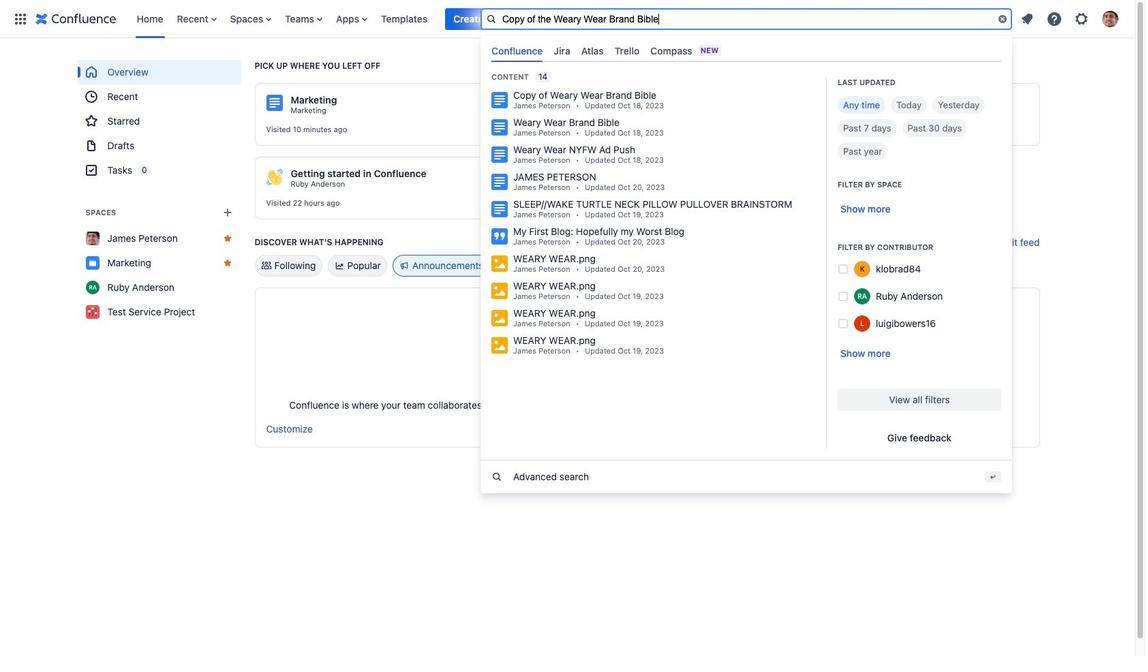 Task type: locate. For each thing, give the bounding box(es) containing it.
Search Confluence field
[[481, 8, 1012, 30]]

0 vertical spatial page image
[[491, 174, 508, 190]]

1 vertical spatial page image
[[491, 201, 508, 217]]

page image
[[491, 174, 508, 190], [491, 201, 508, 217]]

list item inside global element
[[445, 8, 492, 30]]

1 horizontal spatial list
[[1015, 6, 1127, 31]]

premium image
[[801, 13, 812, 24]]

0 horizontal spatial list
[[130, 0, 792, 38]]

2 page image from the top
[[491, 119, 508, 135]]

advanced search image
[[491, 471, 502, 482]]

2 page image from the top
[[491, 201, 508, 217]]

page image
[[491, 92, 508, 108], [491, 119, 508, 135], [491, 146, 508, 163]]

appswitcher icon image
[[12, 11, 29, 27]]

list item
[[445, 8, 492, 30]]

last updated option group
[[838, 96, 1001, 160]]

banner
[[0, 0, 1135, 493]]

tab list
[[486, 39, 1007, 62]]

1 page image from the top
[[491, 174, 508, 190]]

1 unstar this space image from the top
[[222, 233, 233, 244]]

blogpost image
[[491, 228, 508, 244]]

0 vertical spatial attachment image
[[491, 255, 508, 272]]

group
[[77, 60, 241, 183]]

list
[[130, 0, 792, 38], [1015, 6, 1127, 31]]

attachment image
[[491, 255, 508, 272], [491, 283, 508, 299], [491, 310, 508, 326]]

settings icon image
[[1074, 11, 1090, 27]]

None search field
[[481, 8, 1012, 30]]

tab
[[486, 39, 548, 62], [548, 39, 576, 62], [576, 39, 609, 62], [609, 39, 645, 62]]

0 vertical spatial unstar this space image
[[222, 233, 233, 244]]

your profile and preferences image
[[1102, 11, 1118, 27]]

confluence image
[[35, 11, 116, 27], [35, 11, 116, 27]]

1 vertical spatial page image
[[491, 119, 508, 135]]

1 vertical spatial attachment image
[[491, 283, 508, 299]]

unstar this space image
[[222, 233, 233, 244], [222, 258, 233, 269]]

1 page image from the top
[[491, 92, 508, 108]]

2 vertical spatial page image
[[491, 146, 508, 163]]

list for the appswitcher icon
[[130, 0, 792, 38]]

1 vertical spatial unstar this space image
[[222, 258, 233, 269]]

2 vertical spatial attachment image
[[491, 310, 508, 326]]

:wave: image
[[266, 169, 283, 185]]

0 vertical spatial page image
[[491, 92, 508, 108]]

global element
[[8, 0, 792, 38]]



Task type: describe. For each thing, give the bounding box(es) containing it.
2 attachment image from the top
[[491, 283, 508, 299]]

list for premium icon
[[1015, 6, 1127, 31]]

notification icon image
[[1019, 11, 1035, 27]]

help icon image
[[1046, 11, 1063, 27]]

3 page image from the top
[[491, 146, 508, 163]]

search image
[[486, 13, 497, 24]]

3 attachment image from the top
[[491, 310, 508, 326]]

2 unstar this space image from the top
[[222, 258, 233, 269]]

create a space image
[[219, 204, 235, 221]]

1 tab from the left
[[486, 39, 548, 62]]

2 tab from the left
[[548, 39, 576, 62]]

clear search session image
[[997, 13, 1008, 24]]

3 tab from the left
[[576, 39, 609, 62]]

4 tab from the left
[[609, 39, 645, 62]]

attachment image
[[491, 337, 508, 354]]

1 attachment image from the top
[[491, 255, 508, 272]]

:wave: image
[[266, 169, 283, 185]]



Task type: vqa. For each thing, say whether or not it's contained in the screenshot.
attachment icon to the bottom
yes



